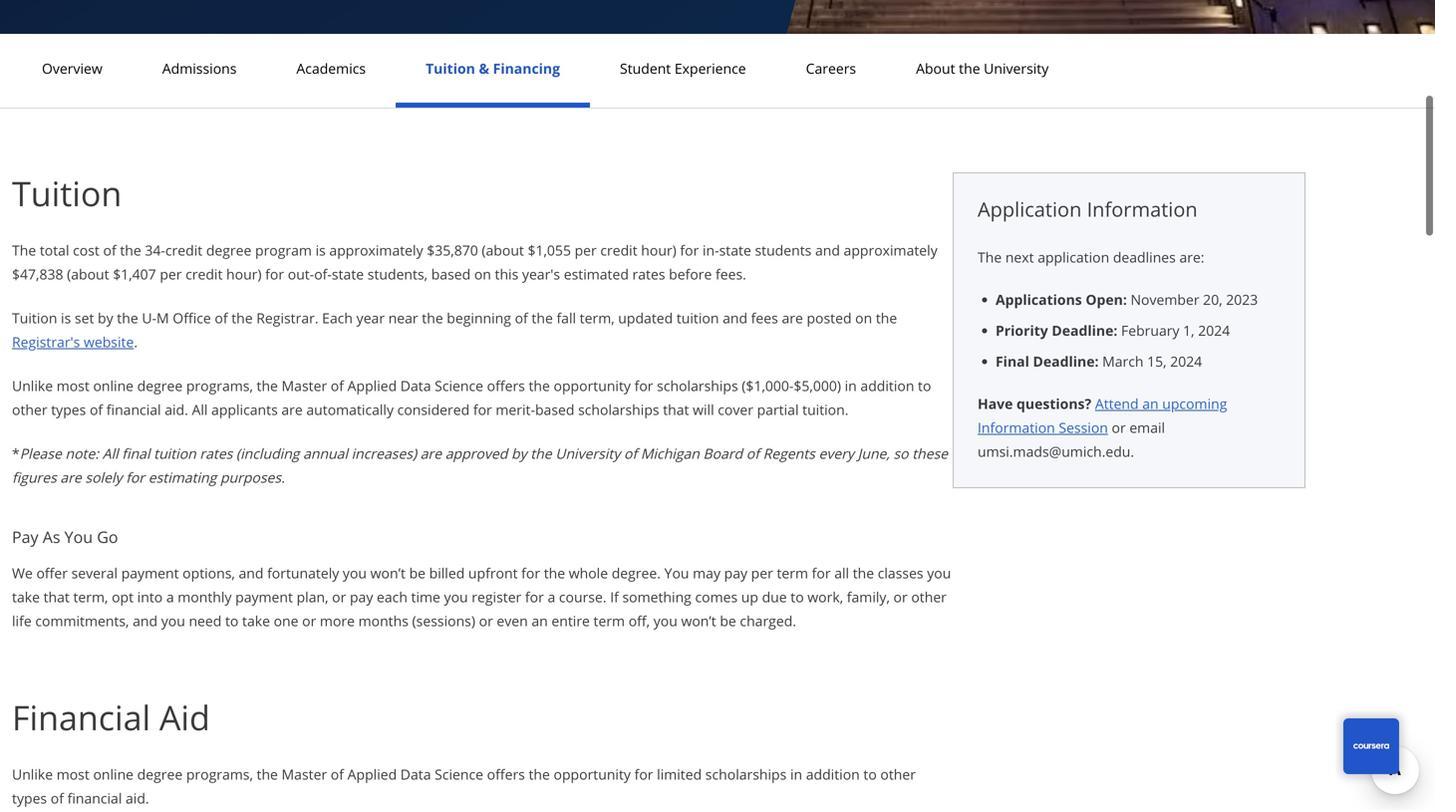 Task type: describe. For each thing, give the bounding box(es) containing it.
most for of
[[57, 765, 90, 784]]

limited
[[657, 765, 702, 784]]

2023
[[1226, 290, 1258, 309]]

applied for aid.
[[348, 765, 397, 784]]

0 vertical spatial won't
[[371, 564, 406, 583]]

due
[[762, 588, 787, 607]]

for down program
[[265, 265, 284, 284]]

financial aid
[[12, 694, 210, 741]]

something
[[623, 588, 692, 607]]

academics
[[296, 59, 366, 78]]

1 horizontal spatial information
[[1087, 195, 1198, 223]]

is inside the total cost of the 34-credit degree program is approximately $35,870 (about $1,055 per credit hour) for in-state students and approximately $47,838 (about $1,407 per credit hour) for out-of-state students, based on this year's estimated rates before fees.
[[316, 241, 326, 260]]

data for limited
[[401, 765, 431, 784]]

20,
[[1203, 290, 1223, 309]]

list item containing final deadline:
[[996, 351, 1281, 372]]

by inside * please note: all final tuition rates (including annual increases) are approved by the university of michigan board of regents every june, so these figures are solely for estimating purposes.
[[511, 444, 527, 463]]

program
[[255, 241, 312, 260]]

tuition is set by the u-m office of the registrar. each year near the beginning of the fall term, updated tuition and fees are posted on the registrar's website .
[[12, 309, 897, 351]]

0 horizontal spatial state
[[332, 265, 364, 284]]

as
[[43, 526, 60, 548]]

1 vertical spatial payment
[[235, 588, 293, 607]]

1 horizontal spatial won't
[[681, 612, 716, 631]]

(including
[[236, 444, 300, 463]]

application
[[1038, 248, 1110, 267]]

merit-
[[496, 400, 535, 419]]

attend an upcoming information session link
[[978, 394, 1228, 437]]

questions?
[[1017, 394, 1092, 413]]

university inside * please note: all final tuition rates (including annual increases) are approved by the university of michigan board of regents every june, so these figures are solely for estimating purposes.
[[556, 444, 620, 463]]

1 horizontal spatial hour)
[[641, 241, 677, 260]]

tuition & financing link
[[420, 59, 566, 78]]

master for aid.
[[282, 765, 327, 784]]

or down classes in the right of the page
[[894, 588, 908, 607]]

if
[[610, 588, 619, 607]]

deadline: for priority deadline:
[[1052, 321, 1118, 340]]

aid
[[159, 694, 210, 741]]

0 vertical spatial scholarships
[[657, 376, 738, 395]]

all inside unlike most online degree programs, the master of applied data science offers the opportunity for scholarships ($1,000-$5,000) in addition to other types of financial aid. all applicants are automatically considered for merit-based scholarships that will cover partial tuition.
[[192, 400, 208, 419]]

up
[[741, 588, 759, 607]]

types inside unlike most online degree programs, the master of applied data science offers the opportunity for scholarships ($1,000-$5,000) in addition to other types of financial aid. all applicants are automatically considered for merit-based scholarships that will cover partial tuition.
[[51, 400, 86, 419]]

unlike for other
[[12, 376, 53, 395]]

the for tuition
[[12, 241, 36, 260]]

$1,055
[[528, 241, 571, 260]]

billed
[[429, 564, 465, 583]]

session
[[1059, 418, 1108, 437]]

an inside 'we offer several payment options, and fortunately you won't be billed upfront for the whole degree. you may pay per term for all the classes you take that term, opt into a monthly payment plan, or pay each time you register for a course. if something comes up due to work, family, or other life commitments, and you need to take one or more months (sessions) or even an entire term off, you won't be charged.'
[[532, 612, 548, 631]]

tuition inside * please note: all final tuition rates (including annual increases) are approved by the university of michigan board of regents every june, so these figures are solely for estimating purposes.
[[154, 444, 196, 463]]

rates inside * please note: all final tuition rates (including annual increases) are approved by the university of michigan board of regents every june, so these figures are solely for estimating purposes.
[[200, 444, 233, 463]]

application information
[[978, 195, 1198, 223]]

upfront
[[468, 564, 518, 583]]

0 horizontal spatial payment
[[121, 564, 179, 583]]

have questions?
[[978, 394, 1092, 413]]

0 vertical spatial take
[[12, 588, 40, 607]]

for left all
[[812, 564, 831, 583]]

tuition for tuition is set by the u-m office of the registrar. each year near the beginning of the fall term, updated tuition and fees are posted on the registrar's website .
[[12, 309, 57, 327]]

before
[[669, 265, 712, 284]]

admissions link
[[156, 59, 243, 78]]

science for limited
[[435, 765, 484, 784]]

programs, for aid.
[[186, 765, 253, 784]]

final
[[996, 352, 1030, 371]]

careers link
[[800, 59, 862, 78]]

&
[[479, 59, 489, 78]]

of-
[[314, 265, 332, 284]]

november
[[1131, 290, 1200, 309]]

term, inside 'we offer several payment options, and fortunately you won't be billed upfront for the whole degree. you may pay per term for all the classes you take that term, opt into a monthly payment plan, or pay each time you register for a course. if something comes up due to work, family, or other life commitments, and you need to take one or more months (sessions) or even an entire term off, you won't be charged.'
[[73, 588, 108, 607]]

$35,870
[[427, 241, 478, 260]]

tuition & financing
[[426, 59, 560, 78]]

list item containing priority deadline:
[[996, 320, 1281, 341]]

will
[[693, 400, 714, 419]]

1 horizontal spatial pay
[[724, 564, 748, 583]]

student experience
[[620, 59, 746, 78]]

march
[[1103, 352, 1144, 371]]

and inside tuition is set by the u-m office of the registrar. each year near the beginning of the fall term, updated tuition and fees are posted on the registrar's website .
[[723, 309, 748, 327]]

total
[[40, 241, 69, 260]]

financial inside 'unlike most online degree programs, the master of applied data science offers the opportunity for limited scholarships in addition to other types of financial aid.'
[[67, 789, 122, 808]]

all
[[835, 564, 849, 583]]

that inside unlike most online degree programs, the master of applied data science offers the opportunity for scholarships ($1,000-$5,000) in addition to other types of financial aid. all applicants are automatically considered for merit-based scholarships that will cover partial tuition.
[[663, 400, 689, 419]]

the total cost of the 34-credit degree program is approximately $35,870 (about $1,055 per credit hour) for in-state students and approximately $47,838 (about $1,407 per credit hour) for out-of-state students, based on this year's estimated rates before fees.
[[12, 241, 938, 284]]

2024 for priority deadline: february 1, 2024
[[1198, 321, 1230, 340]]

15,
[[1148, 352, 1167, 371]]

every
[[819, 444, 854, 463]]

or right one
[[302, 612, 316, 631]]

other inside 'we offer several payment options, and fortunately you won't be billed upfront for the whole degree. you may pay per term for all the classes you take that term, opt into a monthly payment plan, or pay each time you register for a course. if something comes up due to work, family, or other life commitments, and you need to take one or more months (sessions) or even an entire term off, you won't be charged.'
[[911, 588, 947, 607]]

0 vertical spatial per
[[575, 241, 597, 260]]

register
[[472, 588, 522, 607]]

figures
[[12, 468, 57, 487]]

updated
[[618, 309, 673, 327]]

more
[[320, 612, 355, 631]]

0 horizontal spatial per
[[160, 265, 182, 284]]

opportunity for scholarships
[[554, 376, 631, 395]]

the inside the total cost of the 34-credit degree program is approximately $35,870 (about $1,055 per credit hour) for in-state students and approximately $47,838 (about $1,407 per credit hour) for out-of-state students, based on this year's estimated rates before fees.
[[120, 241, 141, 260]]

whole
[[569, 564, 608, 583]]

work,
[[808, 588, 844, 607]]

office
[[173, 309, 211, 327]]

you down billed
[[444, 588, 468, 607]]

beginning
[[447, 309, 511, 327]]

on inside the total cost of the 34-credit degree program is approximately $35,870 (about $1,055 per credit hour) for in-state students and approximately $47,838 (about $1,407 per credit hour) for out-of-state students, based on this year's estimated rates before fees.
[[474, 265, 491, 284]]

1 vertical spatial take
[[242, 612, 270, 631]]

you right classes in the right of the page
[[927, 564, 951, 583]]

considered
[[397, 400, 470, 419]]

other inside 'unlike most online degree programs, the master of applied data science offers the opportunity for limited scholarships in addition to other types of financial aid.'
[[881, 765, 916, 784]]

an inside attend an upcoming information session
[[1143, 394, 1159, 413]]

february
[[1121, 321, 1180, 340]]

into
[[137, 588, 163, 607]]

final
[[122, 444, 150, 463]]

family,
[[847, 588, 890, 607]]

* please note: all final tuition rates (including annual increases) are approved by the university of michigan board of regents every june, so these figures are solely for estimating purposes.
[[12, 444, 948, 487]]

deadline: for final deadline:
[[1033, 352, 1099, 371]]

aid. inside 'unlike most online degree programs, the master of applied data science offers the opportunity for limited scholarships in addition to other types of financial aid.'
[[126, 789, 149, 808]]

or down register
[[479, 612, 493, 631]]

master for financial
[[282, 376, 327, 395]]

each
[[377, 588, 408, 607]]

$1,407
[[113, 265, 156, 284]]

overview link
[[36, 59, 108, 78]]

0 horizontal spatial be
[[409, 564, 426, 583]]

each
[[322, 309, 353, 327]]

one
[[274, 612, 299, 631]]

even
[[497, 612, 528, 631]]

june,
[[858, 444, 890, 463]]

cost
[[73, 241, 100, 260]]

opportunity for limited
[[554, 765, 631, 784]]

1 horizontal spatial (about
[[482, 241, 524, 260]]

1 horizontal spatial term
[[777, 564, 808, 583]]

you up more
[[343, 564, 367, 583]]

we offer several payment options, and fortunately you won't be billed upfront for the whole degree. you may pay per term for all the classes you take that term, opt into a monthly payment plan, or pay each time you register for a course. if something comes up due to work, family, or other life commitments, and you need to take one or more months (sessions) or even an entire term off, you won't be charged.
[[12, 564, 951, 631]]

cover
[[718, 400, 754, 419]]

you left the 'need'
[[161, 612, 185, 631]]

0 horizontal spatial you
[[64, 526, 93, 548]]

1 vertical spatial scholarships
[[578, 400, 660, 419]]

students
[[755, 241, 812, 260]]

$47,838
[[12, 265, 63, 284]]

commitments,
[[35, 612, 129, 631]]

all inside * please note: all final tuition rates (including annual increases) are approved by the university of michigan board of regents every june, so these figures are solely for estimating purposes.
[[102, 444, 118, 463]]

about
[[916, 59, 956, 78]]

posted
[[807, 309, 852, 327]]

out-
[[288, 265, 314, 284]]

to inside unlike most online degree programs, the master of applied data science offers the opportunity for scholarships ($1,000-$5,000) in addition to other types of financial aid. all applicants are automatically considered for merit-based scholarships that will cover partial tuition.
[[918, 376, 932, 395]]

please
[[20, 444, 62, 463]]

online for financial
[[93, 765, 134, 784]]

are inside tuition is set by the u-m office of the registrar. each year near the beginning of the fall term, updated tuition and fees are posted on the registrar's website .
[[782, 309, 803, 327]]

we
[[12, 564, 33, 583]]

you inside 'we offer several payment options, and fortunately you won't be billed upfront for the whole degree. you may pay per term for all the classes you take that term, opt into a monthly payment plan, or pay each time you register for a course. if something comes up due to work, family, or other life commitments, and you need to take one or more months (sessions) or even an entire term off, you won't be charged.'
[[665, 564, 689, 583]]

email
[[1130, 418, 1165, 437]]

deadlines
[[1113, 248, 1176, 267]]

set
[[75, 309, 94, 327]]

rates inside the total cost of the 34-credit degree program is approximately $35,870 (about $1,055 per credit hour) for in-state students and approximately $47,838 (about $1,407 per credit hour) for out-of-state students, based on this year's estimated rates before fees.
[[633, 265, 665, 284]]

attend
[[1095, 394, 1139, 413]]

tuition.
[[803, 400, 849, 419]]



Task type: vqa. For each thing, say whether or not it's contained in the screenshot.
will
yes



Task type: locate. For each thing, give the bounding box(es) containing it.
pay left each
[[350, 588, 373, 607]]

types inside 'unlike most online degree programs, the master of applied data science offers the opportunity for limited scholarships in addition to other types of financial aid.'
[[12, 789, 47, 808]]

2 opportunity from the top
[[554, 765, 631, 784]]

0 vertical spatial all
[[192, 400, 208, 419]]

1 vertical spatial rates
[[200, 444, 233, 463]]

(about up this on the top left of the page
[[482, 241, 524, 260]]

are
[[782, 309, 803, 327], [281, 400, 303, 419], [420, 444, 442, 463], [60, 468, 82, 487]]

for up even
[[525, 588, 544, 607]]

online inside unlike most online degree programs, the master of applied data science offers the opportunity for scholarships ($1,000-$5,000) in addition to other types of financial aid. all applicants are automatically considered for merit-based scholarships that will cover partial tuition.
[[93, 376, 134, 395]]

1 vertical spatial addition
[[806, 765, 860, 784]]

for right the upfront
[[522, 564, 540, 583]]

1 vertical spatial in
[[790, 765, 803, 784]]

you
[[64, 526, 93, 548], [665, 564, 689, 583]]

0 vertical spatial addition
[[861, 376, 915, 395]]

$5,000)
[[794, 376, 841, 395]]

degree inside unlike most online degree programs, the master of applied data science offers the opportunity for scholarships ($1,000-$5,000) in addition to other types of financial aid. all applicants are automatically considered for merit-based scholarships that will cover partial tuition.
[[137, 376, 183, 395]]

1 offers from the top
[[487, 376, 525, 395]]

1 horizontal spatial is
[[316, 241, 326, 260]]

unlike down "financial"
[[12, 765, 53, 784]]

may
[[693, 564, 721, 583]]

.
[[134, 332, 138, 351]]

or up more
[[332, 588, 346, 607]]

on right posted
[[855, 309, 872, 327]]

all left applicants
[[192, 400, 208, 419]]

other inside unlike most online degree programs, the master of applied data science offers the opportunity for scholarships ($1,000-$5,000) in addition to other types of financial aid. all applicants are automatically considered for merit-based scholarships that will cover partial tuition.
[[12, 400, 47, 419]]

in inside 'unlike most online degree programs, the master of applied data science offers the opportunity for limited scholarships in addition to other types of financial aid.'
[[790, 765, 803, 784]]

most for types
[[57, 376, 90, 395]]

tuition down before
[[677, 309, 719, 327]]

2 online from the top
[[93, 765, 134, 784]]

1,
[[1183, 321, 1195, 340]]

data inside unlike most online degree programs, the master of applied data science offers the opportunity for scholarships ($1,000-$5,000) in addition to other types of financial aid. all applicants are automatically considered for merit-based scholarships that will cover partial tuition.
[[401, 376, 431, 395]]

1 vertical spatial master
[[282, 765, 327, 784]]

the
[[959, 59, 980, 78], [120, 241, 141, 260], [117, 309, 138, 327], [232, 309, 253, 327], [422, 309, 443, 327], [532, 309, 553, 327], [876, 309, 897, 327], [257, 376, 278, 395], [529, 376, 550, 395], [531, 444, 552, 463], [544, 564, 565, 583], [853, 564, 874, 583], [257, 765, 278, 784], [529, 765, 550, 784]]

the next application deadlines are:
[[978, 248, 1205, 267]]

list item
[[996, 289, 1281, 310], [996, 320, 1281, 341], [996, 351, 1281, 372]]

state up fees.
[[719, 241, 751, 260]]

all up solely
[[102, 444, 118, 463]]

1 horizontal spatial tuition
[[677, 309, 719, 327]]

master inside unlike most online degree programs, the master of applied data science offers the opportunity for scholarships ($1,000-$5,000) in addition to other types of financial aid. all applicants are automatically considered for merit-based scholarships that will cover partial tuition.
[[282, 376, 327, 395]]

term
[[777, 564, 808, 583], [594, 612, 625, 631]]

these
[[912, 444, 948, 463]]

are down note:
[[60, 468, 82, 487]]

for inside 'unlike most online degree programs, the master of applied data science offers the opportunity for limited scholarships in addition to other types of financial aid.'
[[635, 765, 653, 784]]

1 horizontal spatial based
[[535, 400, 575, 419]]

2 vertical spatial tuition
[[12, 309, 57, 327]]

unlike for types
[[12, 765, 53, 784]]

you down something
[[654, 612, 678, 631]]

term, down 'several'
[[73, 588, 108, 607]]

pay
[[724, 564, 748, 583], [350, 588, 373, 607]]

life
[[12, 612, 32, 631]]

per up estimated
[[575, 241, 597, 260]]

term up due at bottom
[[777, 564, 808, 583]]

several
[[71, 564, 118, 583]]

0 vertical spatial based
[[431, 265, 471, 284]]

for down updated
[[635, 376, 653, 395]]

list item containing applications open:
[[996, 289, 1281, 310]]

most
[[57, 376, 90, 395], [57, 765, 90, 784]]

tuition up 'estimating'
[[154, 444, 196, 463]]

unlike most online degree programs, the master of applied data science offers the opportunity for scholarships ($1,000-$5,000) in addition to other types of financial aid. all applicants are automatically considered for merit-based scholarships that will cover partial tuition.
[[12, 376, 932, 419]]

by right set
[[98, 309, 113, 327]]

applications open: november 20, 2023
[[996, 290, 1258, 309]]

and down into
[[133, 612, 158, 631]]

1 unlike from the top
[[12, 376, 53, 395]]

degree.
[[612, 564, 661, 583]]

tuition up registrar's
[[12, 309, 57, 327]]

that down offer
[[43, 588, 70, 607]]

deadline: up questions?
[[1033, 352, 1099, 371]]

university left michigan
[[556, 444, 620, 463]]

take
[[12, 588, 40, 607], [242, 612, 270, 631]]

0 horizontal spatial in
[[790, 765, 803, 784]]

1 data from the top
[[401, 376, 431, 395]]

0 vertical spatial degree
[[206, 241, 252, 260]]

application
[[978, 195, 1082, 223]]

1 vertical spatial hour)
[[226, 265, 262, 284]]

addition
[[861, 376, 915, 395], [806, 765, 860, 784]]

0 vertical spatial on
[[474, 265, 491, 284]]

aid. up 'estimating'
[[165, 400, 188, 419]]

on inside tuition is set by the u-m office of the registrar. each year near the beginning of the fall term, updated tuition and fees are posted on the registrar's website .
[[855, 309, 872, 327]]

2 unlike from the top
[[12, 765, 53, 784]]

rates up 'estimating'
[[200, 444, 233, 463]]

scholarships right limited
[[706, 765, 787, 784]]

1 vertical spatial applied
[[348, 765, 397, 784]]

pay up up
[[724, 564, 748, 583]]

hour)
[[641, 241, 677, 260], [226, 265, 262, 284]]

1 vertical spatial information
[[978, 418, 1055, 437]]

0 vertical spatial deadline:
[[1052, 321, 1118, 340]]

2 horizontal spatial per
[[751, 564, 773, 583]]

0 vertical spatial be
[[409, 564, 426, 583]]

2 science from the top
[[435, 765, 484, 784]]

0 vertical spatial is
[[316, 241, 326, 260]]

for left merit-
[[473, 400, 492, 419]]

website
[[84, 332, 134, 351]]

unlike down registrar's
[[12, 376, 53, 395]]

1 vertical spatial won't
[[681, 612, 716, 631]]

solely
[[85, 468, 122, 487]]

master
[[282, 376, 327, 395], [282, 765, 327, 784]]

applied inside 'unlike most online degree programs, the master of applied data science offers the opportunity for limited scholarships in addition to other types of financial aid.'
[[348, 765, 397, 784]]

aid. inside unlike most online degree programs, the master of applied data science offers the opportunity for scholarships ($1,000-$5,000) in addition to other types of financial aid. all applicants are automatically considered for merit-based scholarships that will cover partial tuition.
[[165, 400, 188, 419]]

data inside 'unlike most online degree programs, the master of applied data science offers the opportunity for limited scholarships in addition to other types of financial aid.'
[[401, 765, 431, 784]]

1 vertical spatial programs,
[[186, 765, 253, 784]]

0 horizontal spatial an
[[532, 612, 548, 631]]

you right as
[[64, 526, 93, 548]]

online for of
[[93, 376, 134, 395]]

degree
[[206, 241, 252, 260], [137, 376, 183, 395], [137, 765, 183, 784]]

0 vertical spatial an
[[1143, 394, 1159, 413]]

0 horizontal spatial term,
[[73, 588, 108, 607]]

1 vertical spatial most
[[57, 765, 90, 784]]

for left limited
[[635, 765, 653, 784]]

0 vertical spatial rates
[[633, 265, 665, 284]]

of inside the total cost of the 34-credit degree program is approximately $35,870 (about $1,055 per credit hour) for in-state students and approximately $47,838 (about $1,407 per credit hour) for out-of-state students, based on this year's estimated rates before fees.
[[103, 241, 116, 260]]

the inside * please note: all final tuition rates (including annual increases) are approved by the university of michigan board of regents every june, so these figures are solely for estimating purposes.
[[531, 444, 552, 463]]

science inside 'unlike most online degree programs, the master of applied data science offers the opportunity for limited scholarships in addition to other types of financial aid.'
[[435, 765, 484, 784]]

3 list item from the top
[[996, 351, 1281, 372]]

1 list item from the top
[[996, 289, 1281, 310]]

an right even
[[532, 612, 548, 631]]

1 approximately from the left
[[329, 241, 423, 260]]

2 approximately from the left
[[844, 241, 938, 260]]

careers
[[806, 59, 856, 78]]

near
[[388, 309, 418, 327]]

estimated
[[564, 265, 629, 284]]

1 horizontal spatial that
[[663, 400, 689, 419]]

1 horizontal spatial you
[[665, 564, 689, 583]]

types up note:
[[51, 400, 86, 419]]

tuition left &
[[426, 59, 475, 78]]

tuition inside tuition is set by the u-m office of the registrar. each year near the beginning of the fall term, updated tuition and fees are posted on the registrar's website .
[[677, 309, 719, 327]]

2 a from the left
[[548, 588, 556, 607]]

per inside 'we offer several payment options, and fortunately you won't be billed upfront for the whole degree. you may pay per term for all the classes you take that term, opt into a monthly payment plan, or pay each time you register for a course. if something comes up due to work, family, or other life commitments, and you need to take one or more months (sessions) or even an entire term off, you won't be charged.'
[[751, 564, 773, 583]]

online down financial aid
[[93, 765, 134, 784]]

degree down .
[[137, 376, 183, 395]]

fees.
[[716, 265, 747, 284]]

aid. down financial aid
[[126, 789, 149, 808]]

per
[[575, 241, 597, 260], [160, 265, 182, 284], [751, 564, 773, 583]]

2 vertical spatial other
[[881, 765, 916, 784]]

information inside attend an upcoming information session
[[978, 418, 1055, 437]]

hour) up before
[[641, 241, 677, 260]]

1 horizontal spatial approximately
[[844, 241, 938, 260]]

offers for limited
[[487, 765, 525, 784]]

2 list item from the top
[[996, 320, 1281, 341]]

information up deadlines
[[1087, 195, 1198, 223]]

0 vertical spatial opportunity
[[554, 376, 631, 395]]

time
[[411, 588, 441, 607]]

opportunity inside unlike most online degree programs, the master of applied data science offers the opportunity for scholarships ($1,000-$5,000) in addition to other types of financial aid. all applicants are automatically considered for merit-based scholarships that will cover partial tuition.
[[554, 376, 631, 395]]

1 horizontal spatial university
[[984, 59, 1049, 78]]

deadline: up 'final deadline: march 15, 2024'
[[1052, 321, 1118, 340]]

1 vertical spatial offers
[[487, 765, 525, 784]]

degree inside 'unlike most online degree programs, the master of applied data science offers the opportunity for limited scholarships in addition to other types of financial aid.'
[[137, 765, 183, 784]]

programs, inside unlike most online degree programs, the master of applied data science offers the opportunity for scholarships ($1,000-$5,000) in addition to other types of financial aid. all applicants are automatically considered for merit-based scholarships that will cover partial tuition.
[[186, 376, 253, 395]]

0 vertical spatial (about
[[482, 241, 524, 260]]

tuition for tuition & financing
[[426, 59, 475, 78]]

offers inside 'unlike most online degree programs, the master of applied data science offers the opportunity for limited scholarships in addition to other types of financial aid.'
[[487, 765, 525, 784]]

0 horizontal spatial hour)
[[226, 265, 262, 284]]

regents
[[763, 444, 815, 463]]

the left next
[[978, 248, 1002, 267]]

list item up the february
[[996, 289, 1281, 310]]

all
[[192, 400, 208, 419], [102, 444, 118, 463]]

1 horizontal spatial in
[[845, 376, 857, 395]]

1 vertical spatial unlike
[[12, 765, 53, 784]]

2 master from the top
[[282, 765, 327, 784]]

online down website at the left of page
[[93, 376, 134, 395]]

is left set
[[61, 309, 71, 327]]

2 vertical spatial list item
[[996, 351, 1281, 372]]

tuition
[[677, 309, 719, 327], [154, 444, 196, 463]]

1 vertical spatial (about
[[67, 265, 109, 284]]

unlike most online degree programs, the master of applied data science offers the opportunity for limited scholarships in addition to other types of financial aid.
[[12, 765, 916, 808]]

be up 'time'
[[409, 564, 426, 583]]

and left fees at right top
[[723, 309, 748, 327]]

0 vertical spatial you
[[64, 526, 93, 548]]

plan,
[[297, 588, 328, 607]]

1 horizontal spatial term,
[[580, 309, 615, 327]]

2 offers from the top
[[487, 765, 525, 784]]

students,
[[368, 265, 428, 284]]

is inside tuition is set by the u-m office of the registrar. each year near the beginning of the fall term, updated tuition and fees are posted on the registrar's website .
[[61, 309, 71, 327]]

most inside unlike most online degree programs, the master of applied data science offers the opportunity for scholarships ($1,000-$5,000) in addition to other types of financial aid. all applicants are automatically considered for merit-based scholarships that will cover partial tuition.
[[57, 376, 90, 395]]

purposes.
[[220, 468, 285, 487]]

other
[[12, 400, 47, 419], [911, 588, 947, 607], [881, 765, 916, 784]]

1 horizontal spatial be
[[720, 612, 736, 631]]

and right options,
[[239, 564, 264, 583]]

by inside tuition is set by the u-m office of the registrar. each year near the beginning of the fall term, updated tuition and fees are posted on the registrar's website .
[[98, 309, 113, 327]]

an up email
[[1143, 394, 1159, 413]]

aid.
[[165, 400, 188, 419], [126, 789, 149, 808]]

list item down the applications open: november 20, 2023
[[996, 320, 1281, 341]]

opportunity left limited
[[554, 765, 631, 784]]

scholarships up will
[[657, 376, 738, 395]]

be down comes
[[720, 612, 736, 631]]

a right into
[[166, 588, 174, 607]]

per up due at bottom
[[751, 564, 773, 583]]

0 horizontal spatial tuition
[[154, 444, 196, 463]]

1 horizontal spatial a
[[548, 588, 556, 607]]

you
[[343, 564, 367, 583], [927, 564, 951, 583], [444, 588, 468, 607], [161, 612, 185, 631], [654, 612, 678, 631]]

addition inside 'unlike most online degree programs, the master of applied data science offers the opportunity for limited scholarships in addition to other types of financial aid.'
[[806, 765, 860, 784]]

0 horizontal spatial (about
[[67, 265, 109, 284]]

an
[[1143, 394, 1159, 413], [532, 612, 548, 631]]

approximately up posted
[[844, 241, 938, 260]]

tuition for tuition
[[12, 170, 122, 216]]

0 vertical spatial in
[[845, 376, 857, 395]]

information down have questions?
[[978, 418, 1055, 437]]

1 horizontal spatial take
[[242, 612, 270, 631]]

1 vertical spatial an
[[532, 612, 548, 631]]

and inside the total cost of the 34-credit degree program is approximately $35,870 (about $1,055 per credit hour) for in-state students and approximately $47,838 (about $1,407 per credit hour) for out-of-state students, based on this year's estimated rates before fees.
[[815, 241, 840, 260]]

1 horizontal spatial payment
[[235, 588, 293, 607]]

that inside 'we offer several payment options, and fortunately you won't be billed upfront for the whole degree. you may pay per term for all the classes you take that term, opt into a monthly payment plan, or pay each time you register for a course. if something comes up due to work, family, or other life commitments, and you need to take one or more months (sessions) or even an entire term off, you won't be charged.'
[[43, 588, 70, 607]]

degree down aid
[[137, 765, 183, 784]]

you left may
[[665, 564, 689, 583]]

2024 for final deadline: march 15, 2024
[[1171, 352, 1203, 371]]

2 applied from the top
[[348, 765, 397, 784]]

unlike inside unlike most online degree programs, the master of applied data science offers the opportunity for scholarships ($1,000-$5,000) in addition to other types of financial aid. all applicants are automatically considered for merit-based scholarships that will cover partial tuition.
[[12, 376, 53, 395]]

science inside unlike most online degree programs, the master of applied data science offers the opportunity for scholarships ($1,000-$5,000) in addition to other types of financial aid. all applicants are automatically considered for merit-based scholarships that will cover partial tuition.
[[435, 376, 484, 395]]

experience
[[675, 59, 746, 78]]

0 vertical spatial science
[[435, 376, 484, 395]]

year's
[[522, 265, 560, 284]]

fall
[[557, 309, 576, 327]]

financial up the final
[[106, 400, 161, 419]]

about the university
[[916, 59, 1049, 78]]

2024 right 15,
[[1171, 352, 1203, 371]]

opportunity down fall
[[554, 376, 631, 395]]

michigan
[[641, 444, 700, 463]]

2 data from the top
[[401, 765, 431, 784]]

2 most from the top
[[57, 765, 90, 784]]

offers inside unlike most online degree programs, the master of applied data science offers the opportunity for scholarships ($1,000-$5,000) in addition to other types of financial aid. all applicants are automatically considered for merit-based scholarships that will cover partial tuition.
[[487, 376, 525, 395]]

tuition
[[426, 59, 475, 78], [12, 170, 122, 216], [12, 309, 57, 327]]

financial inside unlike most online degree programs, the master of applied data science offers the opportunity for scholarships ($1,000-$5,000) in addition to other types of financial aid. all applicants are automatically considered for merit-based scholarships that will cover partial tuition.
[[106, 400, 161, 419]]

overview
[[42, 59, 102, 78]]

0 vertical spatial that
[[663, 400, 689, 419]]

applied inside unlike most online degree programs, the master of applied data science offers the opportunity for scholarships ($1,000-$5,000) in addition to other types of financial aid. all applicants are automatically considered for merit-based scholarships that will cover partial tuition.
[[348, 376, 397, 395]]

to inside 'unlike most online degree programs, the master of applied data science offers the opportunity for limited scholarships in addition to other types of financial aid.'
[[864, 765, 877, 784]]

university right about
[[984, 59, 1049, 78]]

programs, for financial
[[186, 376, 253, 395]]

0 vertical spatial offers
[[487, 376, 525, 395]]

applied for financial
[[348, 376, 397, 395]]

a
[[166, 588, 174, 607], [548, 588, 556, 607]]

list
[[986, 289, 1281, 372]]

based inside the total cost of the 34-credit degree program is approximately $35,870 (about $1,055 per credit hour) for in-state students and approximately $47,838 (about $1,407 per credit hour) for out-of-state students, based on this year's estimated rates before fees.
[[431, 265, 471, 284]]

0 horizontal spatial take
[[12, 588, 40, 607]]

won't down comes
[[681, 612, 716, 631]]

scholarships up michigan
[[578, 400, 660, 419]]

0 horizontal spatial all
[[102, 444, 118, 463]]

1 horizontal spatial state
[[719, 241, 751, 260]]

registrar.
[[256, 309, 319, 327]]

1 horizontal spatial aid.
[[165, 400, 188, 419]]

next
[[1006, 248, 1034, 267]]

charged.
[[740, 612, 797, 631]]

0 vertical spatial tuition
[[677, 309, 719, 327]]

1 vertical spatial financial
[[67, 789, 122, 808]]

most down registrar's website link
[[57, 376, 90, 395]]

financial
[[12, 694, 151, 741]]

0 vertical spatial pay
[[724, 564, 748, 583]]

final deadline: march 15, 2024
[[996, 352, 1203, 371]]

0 horizontal spatial rates
[[200, 444, 233, 463]]

0 vertical spatial hour)
[[641, 241, 677, 260]]

1 most from the top
[[57, 376, 90, 395]]

1 applied from the top
[[348, 376, 397, 395]]

0 vertical spatial payment
[[121, 564, 179, 583]]

0 horizontal spatial a
[[166, 588, 174, 607]]

or down attend
[[1112, 418, 1126, 437]]

science for scholarships
[[435, 376, 484, 395]]

fortunately
[[267, 564, 339, 583]]

1 science from the top
[[435, 376, 484, 395]]

applicants
[[211, 400, 278, 419]]

1 vertical spatial term,
[[73, 588, 108, 607]]

types
[[51, 400, 86, 419], [12, 789, 47, 808]]

1 a from the left
[[166, 588, 174, 607]]

programs, down aid
[[186, 765, 253, 784]]

unlike inside 'unlike most online degree programs, the master of applied data science offers the opportunity for limited scholarships in addition to other types of financial aid.'
[[12, 765, 53, 784]]

1 programs, from the top
[[186, 376, 253, 395]]

1 vertical spatial list item
[[996, 320, 1281, 341]]

1 vertical spatial tuition
[[154, 444, 196, 463]]

year
[[357, 309, 385, 327]]

1 vertical spatial science
[[435, 765, 484, 784]]

per down 34-
[[160, 265, 182, 284]]

m
[[157, 309, 169, 327]]

0 vertical spatial unlike
[[12, 376, 53, 395]]

1 vertical spatial 2024
[[1171, 352, 1203, 371]]

1 vertical spatial pay
[[350, 588, 373, 607]]

*
[[12, 444, 20, 463]]

0 horizontal spatial pay
[[350, 588, 373, 607]]

1 vertical spatial based
[[535, 400, 575, 419]]

online inside 'unlike most online degree programs, the master of applied data science offers the opportunity for limited scholarships in addition to other types of financial aid.'
[[93, 765, 134, 784]]

0 horizontal spatial term
[[594, 612, 625, 631]]

1 vertical spatial term
[[594, 612, 625, 631]]

degree for aid.
[[137, 765, 183, 784]]

0 horizontal spatial on
[[474, 265, 491, 284]]

list containing applications open:
[[986, 289, 1281, 372]]

0 vertical spatial aid.
[[165, 400, 188, 419]]

that left will
[[663, 400, 689, 419]]

opportunity inside 'unlike most online degree programs, the master of applied data science offers the opportunity for limited scholarships in addition to other types of financial aid.'
[[554, 765, 631, 784]]

take left one
[[242, 612, 270, 631]]

comes
[[695, 588, 738, 607]]

1 online from the top
[[93, 376, 134, 395]]

the for application information
[[978, 248, 1002, 267]]

degree for financial
[[137, 376, 183, 395]]

registrar's website link
[[12, 332, 134, 351]]

types down "financial"
[[12, 789, 47, 808]]

1 vertical spatial be
[[720, 612, 736, 631]]

most inside 'unlike most online degree programs, the master of applied data science offers the opportunity for limited scholarships in addition to other types of financial aid.'
[[57, 765, 90, 784]]

0 horizontal spatial university
[[556, 444, 620, 463]]

the inside the total cost of the 34-credit degree program is approximately $35,870 (about $1,055 per credit hour) for in-state students and approximately $47,838 (about $1,407 per credit hour) for out-of-state students, based on this year's estimated rates before fees.
[[12, 241, 36, 260]]

1 master from the top
[[282, 376, 327, 395]]

tuition inside tuition is set by the u-m office of the registrar. each year near the beginning of the fall term, updated tuition and fees are posted on the registrar's website .
[[12, 309, 57, 327]]

($1,000-
[[742, 376, 794, 395]]

and right "students"
[[815, 241, 840, 260]]

umsi.mads@umich.edu.
[[978, 442, 1135, 461]]

for down the final
[[126, 468, 145, 487]]

course.
[[559, 588, 607, 607]]

based down $35,870
[[431, 265, 471, 284]]

note:
[[65, 444, 99, 463]]

scholarships inside 'unlike most online degree programs, the master of applied data science offers the opportunity for limited scholarships in addition to other types of financial aid.'
[[706, 765, 787, 784]]

are right applicants
[[281, 400, 303, 419]]

0 vertical spatial information
[[1087, 195, 1198, 223]]

or inside or email umsi.mads@umich.edu.
[[1112, 418, 1126, 437]]

1 horizontal spatial by
[[511, 444, 527, 463]]

programs,
[[186, 376, 253, 395], [186, 765, 253, 784]]

state up the each
[[332, 265, 364, 284]]

0 vertical spatial term
[[777, 564, 808, 583]]

1 vertical spatial per
[[160, 265, 182, 284]]

offers for scholarships
[[487, 376, 525, 395]]

1 vertical spatial aid.
[[126, 789, 149, 808]]

offer
[[36, 564, 68, 583]]

term, right fall
[[580, 309, 615, 327]]

rates left before
[[633, 265, 665, 284]]

0 vertical spatial 2024
[[1198, 321, 1230, 340]]

are down "considered"
[[420, 444, 442, 463]]

hour) down program
[[226, 265, 262, 284]]

academics link
[[291, 59, 372, 78]]

tuition up 'total'
[[12, 170, 122, 216]]

0 horizontal spatial based
[[431, 265, 471, 284]]

0 vertical spatial master
[[282, 376, 327, 395]]

take down we
[[12, 588, 40, 607]]

0 vertical spatial term,
[[580, 309, 615, 327]]

partial
[[757, 400, 799, 419]]

classes
[[878, 564, 924, 583]]

0 horizontal spatial aid.
[[126, 789, 149, 808]]

0 vertical spatial tuition
[[426, 59, 475, 78]]

a up entire
[[548, 588, 556, 607]]

term, inside tuition is set by the u-m office of the registrar. each year near the beginning of the fall term, updated tuition and fees are posted on the registrar's website .
[[580, 309, 615, 327]]

2 programs, from the top
[[186, 765, 253, 784]]

opt
[[112, 588, 134, 607]]

financial down "financial"
[[67, 789, 122, 808]]

payment up into
[[121, 564, 179, 583]]

approximately up students,
[[329, 241, 423, 260]]

term down if at the bottom
[[594, 612, 625, 631]]

by right the approved
[[511, 444, 527, 463]]

for left "in-"
[[680, 241, 699, 260]]

1 opportunity from the top
[[554, 376, 631, 395]]

degree inside the total cost of the 34-credit degree program is approximately $35,870 (about $1,055 per credit hour) for in-state students and approximately $47,838 (about $1,407 per credit hour) for out-of-state students, based on this year's estimated rates before fees.
[[206, 241, 252, 260]]

are inside unlike most online degree programs, the master of applied data science offers the opportunity for scholarships ($1,000-$5,000) in addition to other types of financial aid. all applicants are automatically considered for merit-based scholarships that will cover partial tuition.
[[281, 400, 303, 419]]

are right fees at right top
[[782, 309, 803, 327]]

0 horizontal spatial won't
[[371, 564, 406, 583]]

programs, inside 'unlike most online degree programs, the master of applied data science offers the opportunity for limited scholarships in addition to other types of financial aid.'
[[186, 765, 253, 784]]

payment up one
[[235, 588, 293, 607]]

data for scholarships
[[401, 376, 431, 395]]

based inside unlike most online degree programs, the master of applied data science offers the opportunity for scholarships ($1,000-$5,000) in addition to other types of financial aid. all applicants are automatically considered for merit-based scholarships that will cover partial tuition.
[[535, 400, 575, 419]]

addition inside unlike most online degree programs, the master of applied data science offers the opportunity for scholarships ($1,000-$5,000) in addition to other types of financial aid. all applicants are automatically considered for merit-based scholarships that will cover partial tuition.
[[861, 376, 915, 395]]

for inside * please note: all final tuition rates (including annual increases) are approved by the university of michigan board of regents every june, so these figures are solely for estimating purposes.
[[126, 468, 145, 487]]

master inside 'unlike most online degree programs, the master of applied data science offers the opportunity for limited scholarships in addition to other types of financial aid.'
[[282, 765, 327, 784]]

in inside unlike most online degree programs, the master of applied data science offers the opportunity for scholarships ($1,000-$5,000) in addition to other types of financial aid. all applicants are automatically considered for merit-based scholarships that will cover partial tuition.
[[845, 376, 857, 395]]

are:
[[1180, 248, 1205, 267]]

the up $47,838
[[12, 241, 36, 260]]

won't
[[371, 564, 406, 583], [681, 612, 716, 631]]

2 vertical spatial scholarships
[[706, 765, 787, 784]]

won't up each
[[371, 564, 406, 583]]

(about down cost
[[67, 265, 109, 284]]

0 horizontal spatial approximately
[[329, 241, 423, 260]]



